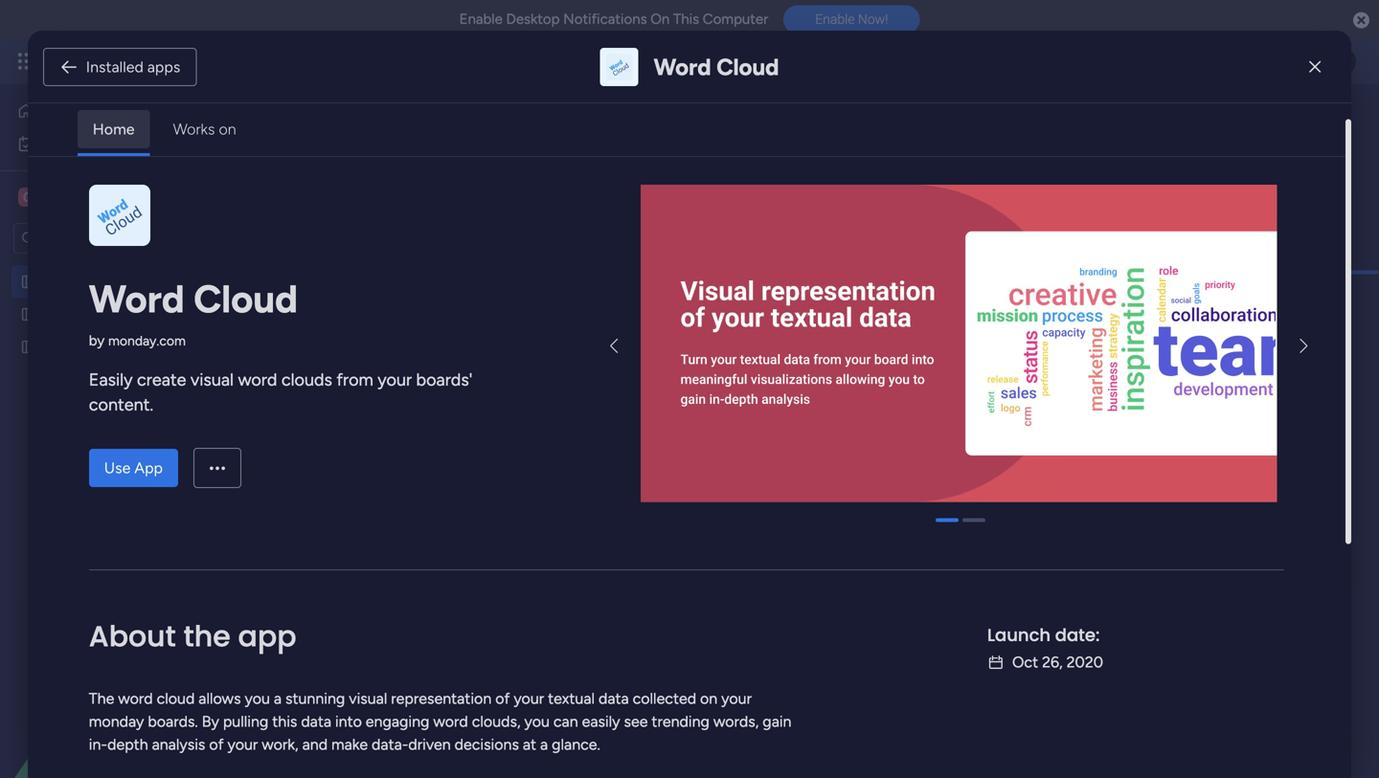 Task type: vqa. For each thing, say whether or not it's contained in the screenshot.
chart main content
no



Task type: locate. For each thing, give the bounding box(es) containing it.
1 vertical spatial digital
[[45, 274, 83, 290]]

visual inside easily create visual word clouds from your boards' content.
[[190, 370, 234, 390]]

management up here:
[[483, 99, 693, 142]]

see
[[624, 713, 648, 731]]

cloud
[[157, 690, 195, 708]]

0 vertical spatial word cloud
[[654, 53, 779, 81]]

of right package
[[481, 145, 494, 161]]

1 horizontal spatial on
[[700, 690, 718, 708]]

more
[[329, 145, 361, 161]]

add view image
[[893, 181, 900, 195]]

you up the at
[[524, 713, 550, 731]]

homepage
[[98, 339, 161, 355]]

home
[[42, 103, 79, 119], [93, 120, 135, 138]]

0 horizontal spatial digital
[[45, 274, 83, 290]]

creative
[[44, 188, 104, 206], [45, 306, 96, 323]]

digital up creative requests
[[45, 274, 83, 290]]

1 horizontal spatial work
[[155, 50, 189, 72]]

management up requests
[[121, 274, 200, 290]]

visual up into
[[349, 690, 387, 708]]

notifications
[[563, 11, 647, 28]]

analysis
[[152, 736, 205, 754]]

digital asset management (dam) inside list box
[[45, 274, 243, 290]]

textual
[[548, 690, 595, 708]]

word down this
[[654, 53, 711, 81]]

word inside easily create visual word clouds from your boards' content.
[[238, 370, 277, 390]]

0 vertical spatial asset
[[394, 99, 476, 142]]

0 vertical spatial public board image
[[20, 273, 38, 291]]

home inside option
[[42, 103, 79, 119]]

0 vertical spatial creative
[[44, 188, 104, 206]]

home option
[[11, 96, 233, 126]]

data
[[599, 690, 629, 708], [301, 713, 331, 731]]

0 horizontal spatial work
[[66, 136, 95, 152]]

data down stunning
[[301, 713, 331, 731]]

work inside option
[[66, 136, 95, 152]]

0 horizontal spatial home
[[42, 103, 79, 119]]

on up words,
[[700, 690, 718, 708]]

workspace image
[[18, 187, 37, 208]]

0 horizontal spatial visual
[[190, 370, 234, 390]]

enable left now!
[[815, 11, 855, 27]]

a left stunning
[[274, 690, 282, 708]]

0 vertical spatial cloud
[[717, 53, 779, 81]]

1 vertical spatial work
[[66, 136, 95, 152]]

(dam) up see
[[701, 99, 799, 142]]

(dam)
[[701, 99, 799, 142], [204, 274, 243, 290]]

decisions
[[455, 736, 519, 754]]

by monday.com
[[89, 332, 186, 350]]

data up easily
[[599, 690, 629, 708]]

content.
[[89, 395, 153, 415]]

you up pulling
[[245, 690, 270, 708]]

2 enable from the left
[[815, 11, 855, 27]]

now!
[[858, 11, 888, 27]]

files view button
[[792, 172, 881, 203]]

word up by monday.com
[[89, 276, 185, 322]]

installed apps button
[[43, 48, 197, 86]]

monday up the depth in the left of the page
[[89, 713, 144, 731]]

visual down redesign
[[190, 370, 234, 390]]

more dots image
[[772, 347, 785, 361]]

1 vertical spatial creative
[[45, 306, 96, 323]]

collaborative
[[540, 180, 619, 196]]

0 horizontal spatial on
[[219, 120, 236, 138]]

word down representation
[[433, 713, 468, 731]]

1 vertical spatial a
[[540, 736, 548, 754]]

depth
[[107, 736, 148, 754]]

0 vertical spatial management
[[193, 50, 298, 72]]

1 horizontal spatial word
[[238, 370, 277, 390]]

0 vertical spatial digital asset management (dam)
[[291, 99, 799, 142]]

0 horizontal spatial word cloud
[[89, 276, 298, 322]]

1 vertical spatial management
[[483, 99, 693, 142]]

digital asset management (dam) up "templates"
[[291, 99, 799, 142]]

cloud down computer
[[717, 53, 779, 81]]

0 vertical spatial data
[[599, 690, 629, 708]]

0 horizontal spatial a
[[274, 690, 282, 708]]

1 horizontal spatial data
[[599, 690, 629, 708]]

monday up home link
[[85, 50, 151, 72]]

by
[[89, 332, 105, 350]]

website homepage redesign
[[45, 339, 217, 355]]

option
[[0, 265, 244, 269]]

2 public board image from the top
[[20, 306, 38, 324]]

0 vertical spatial app logo image
[[606, 54, 633, 80]]

select product image
[[17, 52, 36, 71]]

asset
[[394, 99, 476, 142], [86, 274, 118, 290]]

collaborative whiteboard button
[[519, 172, 693, 203]]

3 public board image from the top
[[20, 338, 38, 356]]

create
[[137, 370, 186, 390]]

2 vertical spatial of
[[209, 736, 224, 754]]

work for my
[[66, 136, 95, 152]]

1 horizontal spatial digital asset management (dam)
[[291, 99, 799, 142]]

0 horizontal spatial word
[[118, 690, 153, 708]]

0 vertical spatial this
[[402, 145, 424, 161]]

a right the at
[[540, 736, 548, 754]]

management up 'works on' button
[[193, 50, 298, 72]]

digital up 'more'
[[291, 99, 387, 142]]

app logo image down enable desktop notifications on this computer
[[606, 54, 633, 80]]

in-
[[89, 736, 107, 754]]

0 horizontal spatial this
[[272, 713, 297, 731]]

0 vertical spatial a
[[274, 690, 282, 708]]

word cloud
[[654, 53, 779, 81], [89, 276, 298, 322]]

0 horizontal spatial (dam)
[[204, 274, 243, 290]]

1 vertical spatial home
[[93, 120, 135, 138]]

of
[[481, 145, 494, 161], [495, 690, 510, 708], [209, 736, 224, 754]]

0 horizontal spatial app logo image
[[89, 185, 150, 246]]

(dam) up redesign
[[204, 274, 243, 290]]

launch
[[987, 623, 1051, 648]]

0 vertical spatial on
[[219, 120, 236, 138]]

creative assets
[[44, 188, 151, 206]]

installed apps
[[86, 58, 180, 76]]

on right works
[[219, 120, 236, 138]]

1 horizontal spatial word
[[654, 53, 711, 81]]

monday.com
[[108, 333, 186, 349]]

2
[[1287, 180, 1295, 196]]

1 enable from the left
[[459, 11, 503, 28]]

public board image for website homepage redesign
[[20, 338, 38, 356]]

public board image left creative requests
[[20, 306, 38, 324]]

0 vertical spatial of
[[481, 145, 494, 161]]

1 vertical spatial public board image
[[20, 306, 38, 324]]

your right the from
[[378, 370, 412, 390]]

clouds,
[[472, 713, 521, 731]]

1 horizontal spatial asset
[[394, 99, 476, 142]]

list box containing digital asset management (dam)
[[0, 262, 244, 622]]

1 vertical spatial app logo image
[[89, 185, 150, 246]]

your
[[378, 370, 412, 390], [514, 690, 544, 708], [721, 690, 752, 708], [227, 736, 258, 754]]

you
[[245, 690, 270, 708], [524, 713, 550, 731]]

1 horizontal spatial this
[[402, 145, 424, 161]]

0 vertical spatial work
[[155, 50, 189, 72]]

enable now! button
[[784, 5, 920, 34]]

v2 ellipsis image
[[210, 467, 225, 483]]

can
[[553, 713, 578, 731]]

1 horizontal spatial digital
[[291, 99, 387, 142]]

work right my
[[66, 136, 95, 152]]

asset up creative requests
[[86, 274, 118, 290]]

1 vertical spatial word
[[89, 276, 185, 322]]

1 vertical spatial on
[[700, 690, 718, 708]]

on
[[651, 11, 670, 28]]

my
[[44, 136, 62, 152]]

word left clouds
[[238, 370, 277, 390]]

1 horizontal spatial visual
[[349, 690, 387, 708]]

0 vertical spatial home
[[42, 103, 79, 119]]

1 horizontal spatial home
[[93, 120, 135, 138]]

public board image down "c"
[[20, 273, 38, 291]]

word cloud down computer
[[654, 53, 779, 81]]

1 horizontal spatial app logo image
[[606, 54, 633, 80]]

of up clouds,
[[495, 690, 510, 708]]

2 vertical spatial public board image
[[20, 338, 38, 356]]

enable inside button
[[815, 11, 855, 27]]

home button
[[77, 110, 150, 148]]

creative requests
[[45, 306, 151, 323]]

boards.
[[148, 713, 198, 731]]

0 horizontal spatial digital asset management (dam)
[[45, 274, 243, 290]]

1 horizontal spatial a
[[540, 736, 548, 754]]

0 horizontal spatial enable
[[459, 11, 503, 28]]

1 horizontal spatial (dam)
[[701, 99, 799, 142]]

enable for enable now!
[[815, 11, 855, 27]]

creative up website
[[45, 306, 96, 323]]

dapulse x slim image
[[1309, 56, 1321, 79]]

about the app
[[89, 617, 296, 657]]

1 vertical spatial digital asset management (dam)
[[45, 274, 243, 290]]

enable left desktop at top left
[[459, 11, 503, 28]]

desktop
[[506, 11, 560, 28]]

0 vertical spatial monday
[[85, 50, 151, 72]]

2 vertical spatial word
[[433, 713, 468, 731]]

https://youtu.be/9x6_kyyrn_e
[[594, 145, 778, 161]]

public board image left website
[[20, 338, 38, 356]]

easily
[[89, 370, 133, 390]]

0 horizontal spatial asset
[[86, 274, 118, 290]]

creative for creative requests
[[45, 306, 96, 323]]

your up clouds,
[[514, 690, 544, 708]]

this right about
[[402, 145, 424, 161]]

lottie animation image
[[0, 585, 244, 779]]

whiteboard
[[622, 180, 693, 196]]

monday
[[85, 50, 151, 72], [89, 713, 144, 731]]

0 vertical spatial word
[[238, 370, 277, 390]]

creative right the workspace image
[[44, 188, 104, 206]]

john smith image
[[1325, 46, 1356, 77]]

app logo image down my work link
[[89, 185, 150, 246]]

digital asset management (dam) up requests
[[45, 274, 243, 290]]

use app
[[104, 459, 163, 477]]

of inside learn more about this package of templates here: https://youtu.be/9x6_kyyrn_e see more
[[481, 145, 494, 161]]

view
[[837, 180, 867, 196]]

of down the by
[[209, 736, 224, 754]]

1 public board image from the top
[[20, 273, 38, 291]]

word right the
[[118, 690, 153, 708]]

about
[[89, 617, 176, 657]]

enable
[[459, 11, 503, 28], [815, 11, 855, 27]]

by
[[202, 713, 219, 731]]

visual inside the word cloud allows you a stunning visual representation of your textual data collected on your monday boards. by pulling this data into engaging word clouds, you can easily see trending words, gain in-depth analysis of your work, and make data-driven decisions at a glance.
[[349, 690, 387, 708]]

asset up package
[[394, 99, 476, 142]]

cloud
[[717, 53, 779, 81], [194, 276, 298, 322]]

1 horizontal spatial word cloud
[[654, 53, 779, 81]]

word
[[238, 370, 277, 390], [118, 690, 153, 708], [433, 713, 468, 731]]

works on
[[173, 120, 236, 138]]

automate
[[1216, 180, 1275, 196]]

templates
[[497, 145, 557, 161]]

allows
[[199, 690, 241, 708]]

1 vertical spatial cloud
[[194, 276, 298, 322]]

driven
[[408, 736, 451, 754]]

gain
[[763, 713, 792, 731]]

1 vertical spatial asset
[[86, 274, 118, 290]]

1 vertical spatial monday
[[89, 713, 144, 731]]

automate / 2
[[1216, 180, 1295, 196]]

0 vertical spatial visual
[[190, 370, 234, 390]]

app logo image
[[606, 54, 633, 80], [89, 185, 150, 246]]

app
[[134, 459, 163, 477]]

word cloud up redesign
[[89, 276, 298, 322]]

public board image for creative requests
[[20, 306, 38, 324]]

creative inside workspace selection element
[[44, 188, 104, 206]]

1 vertical spatial this
[[272, 713, 297, 731]]

2 vertical spatial management
[[121, 274, 200, 290]]

1 vertical spatial visual
[[349, 690, 387, 708]]

1 horizontal spatial of
[[481, 145, 494, 161]]

use
[[104, 459, 131, 477]]

easily
[[582, 713, 620, 731]]

0 horizontal spatial you
[[245, 690, 270, 708]]

cloud up redesign
[[194, 276, 298, 322]]

this up work, at left bottom
[[272, 713, 297, 731]]

here:
[[560, 145, 591, 161]]

on inside button
[[219, 120, 236, 138]]

work right installed
[[155, 50, 189, 72]]

requests
[[99, 306, 151, 323]]

1 vertical spatial data
[[301, 713, 331, 731]]

1 vertical spatial word
[[118, 690, 153, 708]]

1 vertical spatial you
[[524, 713, 550, 731]]

1 vertical spatial of
[[495, 690, 510, 708]]

0 vertical spatial you
[[245, 690, 270, 708]]

c
[[23, 189, 33, 205]]

list box
[[0, 262, 244, 622]]

pulling
[[223, 713, 268, 731]]

1 horizontal spatial enable
[[815, 11, 855, 27]]

public board image
[[20, 273, 38, 291], [20, 306, 38, 324], [20, 338, 38, 356]]

enable now!
[[815, 11, 888, 27]]

word
[[654, 53, 711, 81], [89, 276, 185, 322]]



Task type: describe. For each thing, give the bounding box(es) containing it.
website
[[45, 339, 94, 355]]

stunning
[[285, 690, 345, 708]]

glance.
[[552, 736, 600, 754]]

assets
[[107, 188, 151, 206]]

2020
[[1066, 654, 1103, 672]]

from
[[337, 370, 373, 390]]

easily create visual word clouds from your boards' content.
[[89, 370, 472, 415]]

management inside list box
[[121, 274, 200, 290]]

at
[[523, 736, 536, 754]]

computer
[[703, 11, 768, 28]]

screenshot image
[[641, 185, 1277, 503]]

the
[[184, 617, 231, 657]]

my work
[[44, 136, 95, 152]]

package
[[427, 145, 478, 161]]

creative for creative assets
[[44, 188, 104, 206]]

docs
[[747, 180, 778, 196]]

marketplace arrow right image
[[1300, 339, 1307, 354]]

this inside learn more about this package of templates here: https://youtu.be/9x6_kyyrn_e see more
[[402, 145, 424, 161]]

1 vertical spatial (dam)
[[204, 274, 243, 290]]

0 horizontal spatial word
[[89, 276, 185, 322]]

0 horizontal spatial data
[[301, 713, 331, 731]]

launch date:
[[987, 623, 1100, 648]]

1 vertical spatial word cloud
[[89, 276, 298, 322]]

clouds
[[281, 370, 332, 390]]

files
[[807, 180, 834, 196]]

enable for enable desktop notifications on this computer
[[459, 11, 503, 28]]

app
[[238, 617, 296, 657]]

monday inside the word cloud allows you a stunning visual representation of your textual data collected on your monday boards. by pulling this data into engaging word clouds, you can easily see trending words, gain in-depth analysis of your work, and make data-driven decisions at a glance.
[[89, 713, 144, 731]]

integrate button
[[988, 168, 1173, 208]]

this inside the word cloud allows you a stunning visual representation of your textual data collected on your monday boards. by pulling this data into engaging word clouds, you can easily see trending words, gain in-depth analysis of your work, and make data-driven decisions at a glance.
[[272, 713, 297, 731]]

collapse board header image
[[1330, 180, 1346, 195]]

into
[[335, 713, 362, 731]]

0 vertical spatial (dam)
[[701, 99, 799, 142]]

the
[[89, 690, 114, 708]]

your up words,
[[721, 690, 752, 708]]

0 horizontal spatial cloud
[[194, 276, 298, 322]]

boards'
[[416, 370, 472, 390]]

data-
[[372, 736, 408, 754]]

marketplace arrow left image
[[610, 339, 618, 354]]

work,
[[262, 736, 298, 754]]

lottie animation element
[[0, 585, 244, 779]]

workspace selection element
[[18, 186, 154, 209]]

1 horizontal spatial cloud
[[717, 53, 779, 81]]

home inside button
[[93, 120, 135, 138]]

the word cloud allows you a stunning visual representation of your textual data collected on your monday boards. by pulling this data into engaging word clouds, you can easily see trending words, gain in-depth analysis of your work, and make data-driven decisions at a glance.
[[89, 690, 792, 754]]

learn
[[293, 145, 326, 161]]

your inside easily create visual word clouds from your boards' content.
[[378, 370, 412, 390]]

representation
[[391, 690, 492, 708]]

this
[[673, 11, 699, 28]]

make
[[331, 736, 368, 754]]

enable desktop notifications on this computer
[[459, 11, 768, 28]]

2 horizontal spatial of
[[495, 690, 510, 708]]

my work option
[[11, 128, 233, 159]]

Search in workspace field
[[40, 227, 160, 249]]

0 vertical spatial digital
[[291, 99, 387, 142]]

/
[[1279, 180, 1284, 196]]

Digital asset management (DAM) field
[[286, 99, 804, 142]]

work for monday
[[155, 50, 189, 72]]

oct
[[1012, 654, 1038, 672]]

about
[[364, 145, 399, 161]]

0 horizontal spatial of
[[209, 736, 224, 754]]

asset inside list box
[[86, 274, 118, 290]]

collaborative whiteboard
[[540, 180, 693, 196]]

1 horizontal spatial you
[[524, 713, 550, 731]]

date:
[[1055, 623, 1100, 648]]

more
[[814, 144, 845, 160]]

26,
[[1042, 654, 1063, 672]]

engaging
[[366, 713, 429, 731]]

dapulse close image
[[1353, 11, 1369, 31]]

see
[[787, 144, 810, 160]]

trending
[[652, 713, 710, 731]]

filter board by person image
[[623, 229, 653, 248]]

and
[[302, 736, 328, 754]]

learn more about this package of templates here: https://youtu.be/9x6_kyyrn_e see more
[[293, 144, 845, 161]]

on inside the word cloud allows you a stunning visual representation of your textual data collected on your monday boards. by pulling this data into engaging word clouds, you can easily see trending words, gain in-depth analysis of your work, and make data-driven decisions at a glance.
[[700, 690, 718, 708]]

integrate
[[1021, 180, 1076, 196]]

see more link
[[786, 143, 847, 162]]

redesign
[[165, 339, 217, 355]]

works on button
[[158, 110, 251, 148]]

oct 26, 2020
[[1012, 654, 1103, 672]]

works
[[173, 120, 215, 138]]

your down pulling
[[227, 736, 258, 754]]

files view
[[807, 180, 867, 196]]

use app button
[[89, 449, 178, 487]]

home link
[[11, 96, 233, 126]]

apps
[[147, 58, 180, 76]]

online
[[705, 180, 744, 196]]

installed
[[86, 58, 143, 76]]

0 vertical spatial word
[[654, 53, 711, 81]]

digital inside list box
[[45, 274, 83, 290]]

2 horizontal spatial word
[[433, 713, 468, 731]]

online docs button
[[691, 172, 792, 203]]

public board image for digital asset management (dam)
[[20, 273, 38, 291]]

my work link
[[11, 128, 233, 159]]

online docs
[[705, 180, 778, 196]]



